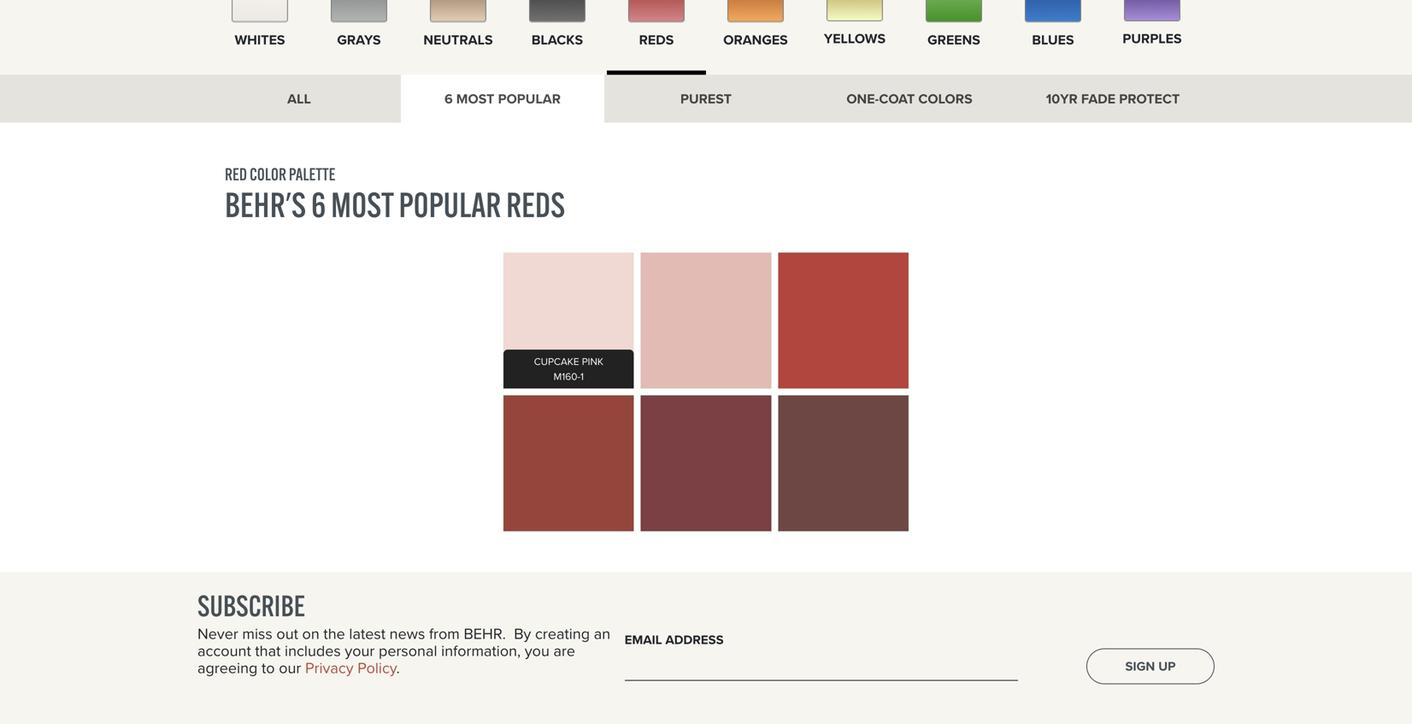 Task type: vqa. For each thing, say whether or not it's contained in the screenshot.
Behr Express Link
no



Task type: describe. For each thing, give the bounding box(es) containing it.
6 inside red color palette behr's 6 most popular reds
[[311, 183, 326, 226]]

sign
[[1125, 657, 1155, 676]]

personal
[[379, 639, 437, 662]]

sign up button
[[1086, 648, 1215, 684]]

policy
[[358, 657, 396, 679]]

the
[[323, 622, 345, 645]]

all
[[287, 88, 311, 109]]

coat
[[879, 88, 915, 109]]

6 most popular
[[444, 88, 561, 109]]

1 horizontal spatial 6
[[444, 88, 453, 109]]

out
[[276, 622, 298, 645]]

privacy
[[305, 657, 354, 679]]

sign up
[[1125, 657, 1176, 676]]

10yr
[[1046, 88, 1078, 109]]

miss
[[242, 622, 272, 645]]

orange image
[[727, 0, 784, 22]]

popular
[[399, 183, 501, 226]]

includes
[[285, 639, 341, 662]]

yellow image
[[827, 0, 883, 22]]

privacy policy .
[[305, 657, 400, 679]]

pink
[[582, 354, 603, 369]]

reds
[[506, 183, 565, 226]]

purples
[[1123, 28, 1182, 49]]

most
[[331, 183, 394, 226]]

never
[[197, 622, 238, 645]]

neutral image
[[430, 0, 486, 22]]

subscribe
[[197, 588, 305, 624]]

to
[[262, 657, 275, 679]]

reds
[[639, 29, 674, 50]]

account
[[197, 639, 251, 662]]

1
[[580, 369, 584, 384]]

blacks
[[532, 29, 583, 50]]

news
[[390, 622, 425, 645]]

red image
[[628, 0, 685, 22]]

red color palette behr's 6 most popular reds
[[225, 163, 565, 226]]

from
[[429, 622, 460, 645]]

greens
[[928, 29, 980, 50]]

neutrals
[[424, 29, 493, 50]]

fade
[[1081, 88, 1116, 109]]

you
[[525, 639, 550, 662]]



Task type: locate. For each thing, give the bounding box(es) containing it.
1 vertical spatial 6
[[311, 183, 326, 226]]

most
[[456, 88, 495, 109]]

one-coat colors
[[847, 88, 973, 109]]

cupcake
[[534, 354, 579, 369]]

0 horizontal spatial 6
[[311, 183, 326, 226]]

10yr fade protect
[[1046, 88, 1180, 109]]

white image
[[232, 0, 288, 22]]

our
[[279, 657, 301, 679]]

are
[[554, 639, 575, 662]]

cupcake pink m160-1
[[534, 354, 603, 384]]

privacy policy link
[[305, 657, 396, 679]]

never miss out on the latest news from behr.  by creating an account that includes your personal information, you are agreeing to our
[[197, 622, 610, 679]]

up
[[1158, 657, 1176, 676]]

information,
[[441, 639, 521, 662]]

yellows
[[824, 28, 886, 49]]

.
[[396, 657, 400, 679]]

m160-
[[554, 369, 580, 384]]

latest
[[349, 622, 386, 645]]

email address
[[625, 630, 724, 649]]

creating
[[535, 622, 590, 645]]

protect
[[1119, 88, 1180, 109]]

6 left most
[[444, 88, 453, 109]]

purest
[[680, 88, 732, 109]]

on
[[302, 622, 320, 645]]

email
[[625, 630, 662, 649]]

0 vertical spatial 6
[[444, 88, 453, 109]]

palette
[[289, 163, 336, 184]]

behr's
[[225, 183, 306, 226]]

an
[[594, 622, 610, 645]]

6
[[444, 88, 453, 109], [311, 183, 326, 226]]

oranges
[[723, 29, 788, 50]]

your
[[345, 639, 375, 662]]

red
[[225, 163, 247, 184]]

that
[[255, 639, 281, 662]]

green image
[[926, 0, 982, 22]]

6 left 'most'
[[311, 183, 326, 226]]

colors
[[918, 88, 973, 109]]

gray image
[[331, 0, 387, 22]]

address
[[665, 630, 724, 649]]

grays
[[337, 29, 381, 50]]

popular
[[498, 88, 561, 109]]

blue image
[[1025, 0, 1081, 22]]

one-
[[847, 88, 879, 109]]

purple image
[[1124, 0, 1181, 22]]

blues
[[1032, 29, 1074, 50]]

agreeing
[[197, 657, 258, 679]]

Email Address email field
[[625, 655, 1018, 681]]

black image
[[529, 0, 586, 22]]

by
[[514, 622, 531, 645]]

whites
[[235, 29, 285, 50]]

color
[[250, 163, 286, 184]]



